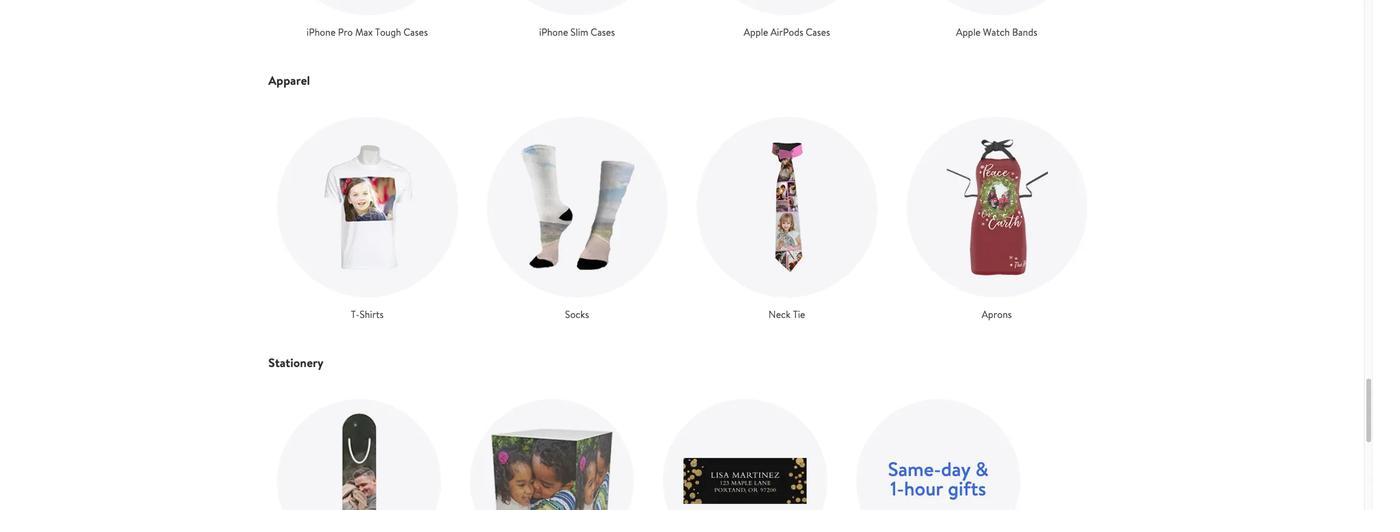 Task type: describe. For each thing, give the bounding box(es) containing it.
watch
[[983, 25, 1010, 39]]

slim
[[571, 25, 589, 39]]

apple watch bands
[[957, 25, 1038, 39]]

apple airpods cases image
[[697, 0, 878, 15]]

apple airpods cases
[[744, 25, 831, 39]]

iphone for iphone pro max tough cases
[[307, 25, 336, 39]]

tough
[[375, 25, 401, 39]]

iphone slim cases image
[[487, 0, 668, 15]]

1-hour gifts
[[891, 476, 987, 503]]

socks
[[565, 308, 589, 322]]

aprons image
[[907, 117, 1088, 298]]

neck tie
[[769, 308, 806, 322]]

same-
[[888, 456, 942, 483]]

cases for apple airpods cases
[[806, 25, 831, 39]]

&
[[976, 456, 989, 483]]

t-shirts link
[[277, 117, 458, 322]]

stationery
[[269, 355, 324, 371]]

max
[[355, 25, 373, 39]]

shirts
[[360, 308, 384, 322]]

t-
[[351, 308, 360, 322]]

bookmark image
[[277, 400, 441, 511]]



Task type: locate. For each thing, give the bounding box(es) containing it.
apple left airpods
[[744, 25, 769, 39]]

cases right airpods
[[806, 25, 831, 39]]

0 horizontal spatial cases
[[404, 25, 428, 39]]

hour
[[905, 476, 944, 503]]

neck tie image
[[697, 117, 878, 298]]

apple
[[744, 25, 769, 39], [957, 25, 981, 39]]

same-day &
[[888, 456, 989, 483]]

iphone left pro
[[307, 25, 336, 39]]

1 horizontal spatial apple
[[957, 25, 981, 39]]

iphone
[[307, 25, 336, 39], [539, 25, 568, 39]]

iphone slim cases link
[[487, 0, 668, 39]]

apple airpods cases link
[[697, 0, 878, 39]]

socks image
[[487, 117, 668, 298]]

1 apple from the left
[[744, 25, 769, 39]]

neck
[[769, 308, 791, 322]]

airpods
[[771, 25, 804, 39]]

socks link
[[487, 117, 668, 322]]

0 horizontal spatial iphone
[[307, 25, 336, 39]]

cases right tough
[[404, 25, 428, 39]]

iphone slim cases
[[539, 25, 615, 39]]

iphone pro max tough cases
[[307, 25, 428, 39]]

2 apple from the left
[[957, 25, 981, 39]]

1-
[[891, 476, 905, 503]]

iphone pro max tough cases image
[[277, 0, 458, 15]]

apple left watch
[[957, 25, 981, 39]]

cases
[[404, 25, 428, 39], [591, 25, 615, 39], [806, 25, 831, 39]]

cases inside 'link'
[[806, 25, 831, 39]]

2 horizontal spatial cases
[[806, 25, 831, 39]]

neck tie link
[[697, 117, 878, 322]]

iphone for iphone slim cases
[[539, 25, 568, 39]]

apple watch bands image
[[907, 0, 1088, 15]]

apple for apple watch bands
[[957, 25, 981, 39]]

t shirts image
[[277, 117, 458, 298]]

cases for iphone slim cases
[[591, 25, 615, 39]]

address labels image
[[663, 400, 827, 511]]

cases right slim
[[591, 25, 615, 39]]

2 iphone from the left
[[539, 25, 568, 39]]

bands
[[1013, 25, 1038, 39]]

t-shirts
[[351, 308, 384, 322]]

1 horizontal spatial iphone
[[539, 25, 568, 39]]

1 cases from the left
[[404, 25, 428, 39]]

2 cases from the left
[[591, 25, 615, 39]]

gifts
[[948, 476, 987, 503]]

3 cases from the left
[[806, 25, 831, 39]]

note cube 4-sided stikit notes image
[[470, 400, 634, 511]]

1 iphone from the left
[[307, 25, 336, 39]]

day
[[942, 456, 971, 483]]

tie
[[793, 308, 806, 322]]

iphone pro max tough cases link
[[277, 0, 458, 39]]

iphone left slim
[[539, 25, 568, 39]]

0 horizontal spatial apple
[[744, 25, 769, 39]]

apple for apple airpods cases
[[744, 25, 769, 39]]

1 horizontal spatial cases
[[591, 25, 615, 39]]

pro
[[338, 25, 353, 39]]

apparel
[[269, 72, 310, 89]]

apple inside 'link'
[[744, 25, 769, 39]]

apple watch bands link
[[907, 0, 1088, 39]]

aprons link
[[907, 117, 1088, 322]]

aprons
[[982, 308, 1012, 322]]



Task type: vqa. For each thing, say whether or not it's contained in the screenshot.
Tough
yes



